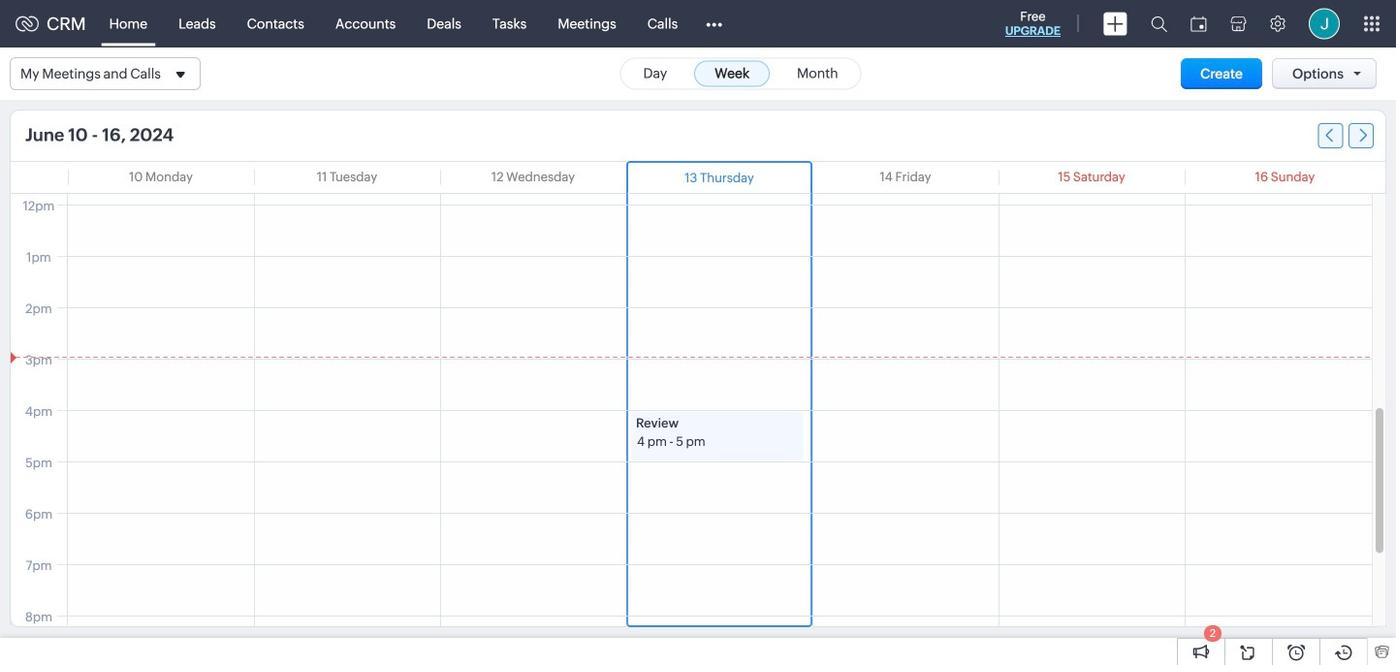 Task type: vqa. For each thing, say whether or not it's contained in the screenshot.
profile element
yes



Task type: describe. For each thing, give the bounding box(es) containing it.
search element
[[1140, 0, 1179, 48]]

search image
[[1151, 16, 1168, 32]]

logo image
[[16, 16, 39, 32]]

profile image
[[1309, 8, 1340, 39]]

create menu image
[[1104, 12, 1128, 35]]

create menu element
[[1092, 0, 1140, 47]]



Task type: locate. For each thing, give the bounding box(es) containing it.
profile element
[[1298, 0, 1352, 47]]

Other Modules field
[[694, 8, 735, 39]]

calendar image
[[1191, 16, 1207, 32]]



